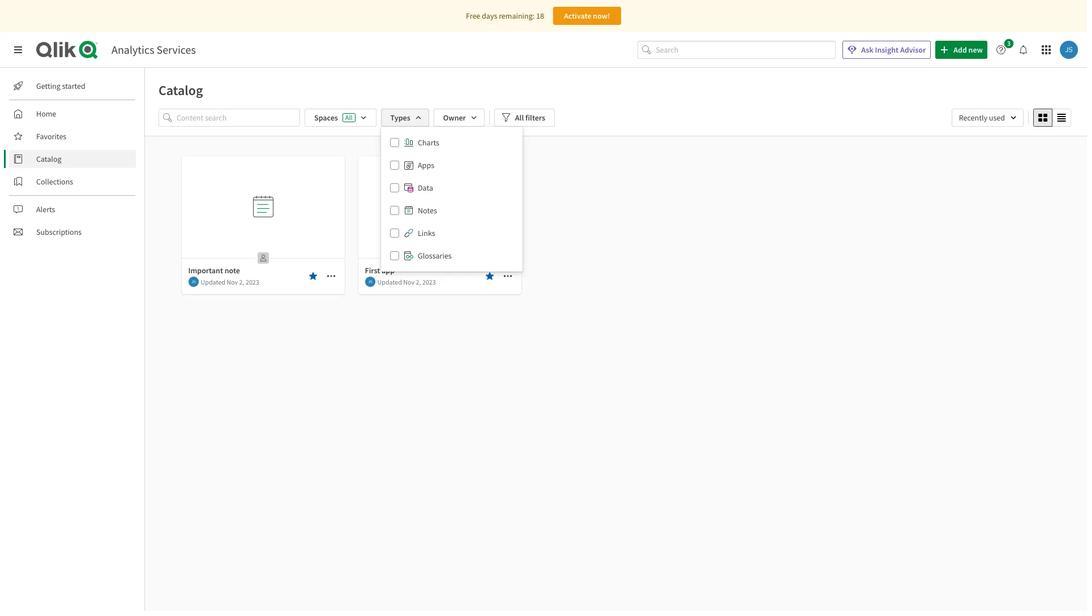 Task type: locate. For each thing, give the bounding box(es) containing it.
nov
[[227, 278, 238, 286], [403, 278, 415, 286]]

activate
[[564, 11, 592, 21]]

alerts link
[[9, 201, 136, 219]]

remove from favorites image
[[485, 272, 494, 281]]

1 updated from the left
[[201, 278, 225, 286]]

0 horizontal spatial catalog
[[36, 154, 61, 164]]

2 jacob simon element from the left
[[365, 277, 375, 287]]

important note
[[188, 266, 240, 276]]

favorites
[[36, 131, 66, 142]]

updated nov 2, 2023 down "note"
[[201, 278, 259, 286]]

personal element for important note
[[254, 249, 272, 267]]

2 nov from the left
[[403, 278, 415, 286]]

1 2023 from the left
[[246, 278, 259, 286]]

notes
[[418, 206, 437, 216]]

filters region
[[145, 106, 1088, 272]]

links
[[418, 228, 435, 238]]

remaining:
[[499, 11, 535, 21]]

3
[[1008, 39, 1011, 48]]

home
[[36, 109, 56, 119]]

now!
[[593, 11, 610, 21]]

1 horizontal spatial updated nov 2, 2023
[[378, 278, 436, 286]]

getting started
[[36, 81, 85, 91]]

1 personal element from the left
[[254, 249, 272, 267]]

2023
[[246, 278, 259, 286], [422, 278, 436, 286]]

owner
[[443, 113, 466, 123]]

0 vertical spatial catalog
[[159, 82, 203, 99]]

data
[[418, 183, 433, 193]]

personal element for first app
[[431, 249, 449, 267]]

0 horizontal spatial 2023
[[246, 278, 259, 286]]

1 jacob simon element from the left
[[188, 277, 199, 287]]

jacob simon element down important
[[188, 277, 199, 287]]

jacob simon element down first
[[365, 277, 375, 287]]

catalog down services
[[159, 82, 203, 99]]

catalog inside navigation pane element
[[36, 154, 61, 164]]

activate now! link
[[553, 7, 621, 25]]

more actions image for important note
[[327, 272, 336, 281]]

all filters button
[[494, 109, 555, 127]]

charts
[[418, 138, 440, 148]]

1 horizontal spatial 2,
[[416, 278, 421, 286]]

all inside dropdown button
[[515, 113, 524, 123]]

jacob simon element for important
[[188, 277, 199, 287]]

searchbar element
[[638, 41, 836, 59]]

0 horizontal spatial updated
[[201, 278, 225, 286]]

1 horizontal spatial updated
[[378, 278, 402, 286]]

personal element down links at top left
[[431, 249, 449, 267]]

jacob simon element for first
[[365, 277, 375, 287]]

all left filters in the top of the page
[[515, 113, 524, 123]]

alerts
[[36, 204, 55, 215]]

2023 for important note
[[246, 278, 259, 286]]

days
[[482, 11, 498, 21]]

0 horizontal spatial more actions image
[[327, 272, 336, 281]]

1 vertical spatial jacob simon image
[[365, 277, 375, 287]]

2 2023 from the left
[[422, 278, 436, 286]]

Search text field
[[656, 41, 836, 59]]

personal element
[[254, 249, 272, 267], [431, 249, 449, 267]]

1 vertical spatial catalog
[[36, 154, 61, 164]]

analytics services element
[[112, 42, 196, 57]]

2 2, from the left
[[416, 278, 421, 286]]

2, down "note"
[[239, 278, 244, 286]]

more actions image
[[327, 272, 336, 281], [503, 272, 512, 281]]

recently
[[959, 113, 988, 123]]

free
[[466, 11, 481, 21]]

catalog
[[159, 82, 203, 99], [36, 154, 61, 164]]

2,
[[239, 278, 244, 286], [416, 278, 421, 286]]

jacob simon element
[[188, 277, 199, 287], [365, 277, 375, 287]]

updated nov 2, 2023
[[201, 278, 259, 286], [378, 278, 436, 286]]

2 updated nov 2, 2023 from the left
[[378, 278, 436, 286]]

owner button
[[434, 109, 485, 127]]

0 horizontal spatial jacob simon image
[[365, 277, 375, 287]]

ask insight advisor
[[862, 45, 926, 55]]

apps
[[418, 160, 434, 170]]

0 horizontal spatial updated nov 2, 2023
[[201, 278, 259, 286]]

insight
[[875, 45, 899, 55]]

0 horizontal spatial 2,
[[239, 278, 244, 286]]

app
[[382, 266, 395, 276]]

filters
[[526, 113, 545, 123]]

catalog down the favorites
[[36, 154, 61, 164]]

0 horizontal spatial all
[[345, 113, 353, 122]]

catalog link
[[9, 150, 136, 168]]

1 horizontal spatial all
[[515, 113, 524, 123]]

Recently used field
[[952, 109, 1024, 127]]

more actions image right remove from favorites icon
[[327, 272, 336, 281]]

all right spaces
[[345, 113, 353, 122]]

free days remaining: 18
[[466, 11, 544, 21]]

updated down important note
[[201, 278, 225, 286]]

more actions image right remove from favorites image at left
[[503, 272, 512, 281]]

remove from favorites image
[[308, 272, 317, 281]]

1 horizontal spatial jacob simon image
[[1060, 41, 1078, 59]]

new
[[969, 45, 983, 55]]

1 horizontal spatial 2023
[[422, 278, 436, 286]]

all
[[515, 113, 524, 123], [345, 113, 353, 122]]

add new button
[[936, 41, 988, 59]]

1 horizontal spatial jacob simon element
[[365, 277, 375, 287]]

2 personal element from the left
[[431, 249, 449, 267]]

analytics services
[[112, 42, 196, 57]]

2 more actions image from the left
[[503, 272, 512, 281]]

favorites link
[[9, 127, 136, 146]]

0 horizontal spatial personal element
[[254, 249, 272, 267]]

1 nov from the left
[[227, 278, 238, 286]]

updated nov 2, 2023 for note
[[201, 278, 259, 286]]

1 horizontal spatial nov
[[403, 278, 415, 286]]

1 horizontal spatial more actions image
[[503, 272, 512, 281]]

all for all filters
[[515, 113, 524, 123]]

0 horizontal spatial nov
[[227, 278, 238, 286]]

2, down glossaries
[[416, 278, 421, 286]]

2 updated from the left
[[378, 278, 402, 286]]

18
[[536, 11, 544, 21]]

personal element right "note"
[[254, 249, 272, 267]]

1 updated nov 2, 2023 from the left
[[201, 278, 259, 286]]

first app
[[365, 266, 395, 276]]

1 more actions image from the left
[[327, 272, 336, 281]]

updated down app
[[378, 278, 402, 286]]

jacob simon image
[[1060, 41, 1078, 59], [365, 277, 375, 287]]

1 2, from the left
[[239, 278, 244, 286]]

updated
[[201, 278, 225, 286], [378, 278, 402, 286]]

0 horizontal spatial jacob simon element
[[188, 277, 199, 287]]

1 horizontal spatial personal element
[[431, 249, 449, 267]]

updated nov 2, 2023 down app
[[378, 278, 436, 286]]



Task type: describe. For each thing, give the bounding box(es) containing it.
add new
[[954, 45, 983, 55]]

all filters
[[515, 113, 545, 123]]

subscriptions link
[[9, 223, 136, 241]]

home link
[[9, 105, 136, 123]]

jacob simon image
[[188, 277, 199, 287]]

getting started link
[[9, 77, 136, 95]]

collections link
[[9, 173, 136, 191]]

ask
[[862, 45, 874, 55]]

ask insight advisor button
[[843, 41, 931, 59]]

types
[[391, 113, 411, 123]]

subscriptions
[[36, 227, 82, 237]]

getting
[[36, 81, 60, 91]]

3 button
[[992, 39, 1017, 59]]

started
[[62, 81, 85, 91]]

collections
[[36, 177, 73, 187]]

navigation pane element
[[0, 73, 144, 246]]

glossaries
[[418, 251, 452, 261]]

all for all
[[345, 113, 353, 122]]

switch view group
[[1034, 109, 1072, 127]]

services
[[157, 42, 196, 57]]

2023 for first app
[[422, 278, 436, 286]]

more actions image for first app
[[503, 272, 512, 281]]

spaces
[[314, 113, 338, 123]]

used
[[989, 113, 1005, 123]]

recently used
[[959, 113, 1005, 123]]

Content search text field
[[177, 109, 300, 127]]

updated for app
[[378, 278, 402, 286]]

activate now!
[[564, 11, 610, 21]]

updated for note
[[201, 278, 225, 286]]

updated nov 2, 2023 for app
[[378, 278, 436, 286]]

important
[[188, 266, 223, 276]]

add
[[954, 45, 967, 55]]

note
[[225, 266, 240, 276]]

nov for note
[[227, 278, 238, 286]]

0 vertical spatial jacob simon image
[[1060, 41, 1078, 59]]

analytics
[[112, 42, 154, 57]]

2, for note
[[239, 278, 244, 286]]

types button
[[381, 109, 429, 127]]

close sidebar menu image
[[14, 45, 23, 54]]

1 horizontal spatial catalog
[[159, 82, 203, 99]]

nov for app
[[403, 278, 415, 286]]

first
[[365, 266, 380, 276]]

2, for app
[[416, 278, 421, 286]]

advisor
[[901, 45, 926, 55]]



Task type: vqa. For each thing, say whether or not it's contained in the screenshot.
Use template button
no



